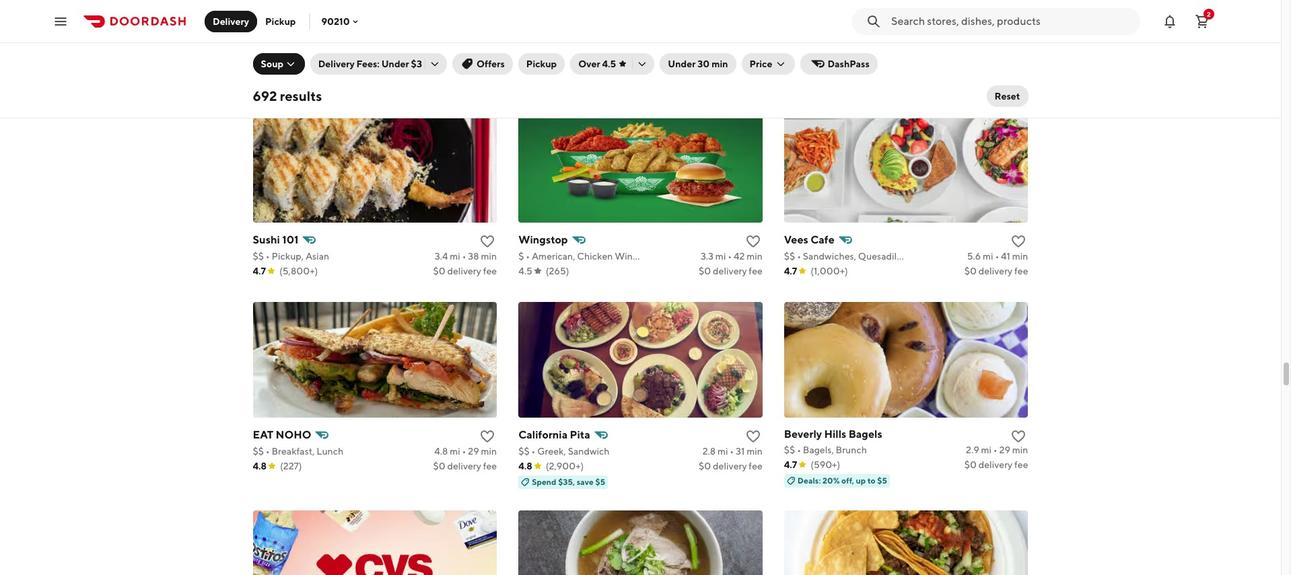 Task type: describe. For each thing, give the bounding box(es) containing it.
mi for eat noho
[[450, 446, 460, 457]]

1 horizontal spatial up
[[565, 73, 575, 83]]

$$ • pickup, asian
[[253, 251, 329, 262]]

eat
[[253, 429, 274, 441]]

mi for d'amores pizza
[[450, 42, 460, 53]]

692
[[253, 88, 277, 104]]

1 horizontal spatial to
[[577, 73, 585, 83]]

min for 3.8 mi • 29 min
[[1012, 42, 1028, 53]]

(265)
[[546, 266, 569, 276]]

spend $35, save $5
[[532, 477, 606, 487]]

fees:
[[357, 59, 380, 69]]

italian, for 3.0 mi • 36 min
[[272, 42, 301, 53]]

4.6
[[519, 57, 532, 68]]

click to add this store to your saved list image
[[479, 429, 496, 445]]

lunch
[[317, 446, 344, 457]]

price
[[750, 59, 773, 69]]

$$ • burgers, salads
[[784, 42, 868, 53]]

quesadillas
[[858, 251, 908, 262]]

$$ for 5.6 mi • 41 min
[[784, 251, 795, 262]]

(590+)
[[811, 460, 840, 470]]

2 horizontal spatial off,
[[842, 476, 854, 486]]

sandwiches,
[[803, 251, 856, 262]]

min for 2.9 mi • 29 min
[[1012, 445, 1028, 456]]

$$ • italian, pizza for 3.0 mi • 36 min
[[253, 42, 325, 53]]

greek,
[[537, 446, 566, 457]]

5.6 mi • 41 min
[[967, 251, 1028, 262]]

min inside under 30 min button
[[712, 59, 728, 69]]

delivery for d'amores pizza
[[447, 57, 481, 68]]

$$ • greek, sandwich
[[519, 446, 610, 457]]

29 for 2.9 mi • 29 min
[[1000, 445, 1011, 456]]

1 under from the left
[[382, 59, 409, 69]]

min for 5.6 mi • 41 min
[[1012, 251, 1028, 262]]

vees cafe
[[784, 233, 835, 246]]

4.2
[[701, 42, 715, 53]]

fee for eat noho
[[483, 461, 497, 472]]

open menu image
[[53, 13, 69, 29]]

save
[[577, 477, 594, 487]]

$​0 delivery fee down '2.9 mi • 29 min'
[[965, 460, 1028, 470]]

over
[[579, 59, 600, 69]]

$$ • bagels, brunch
[[784, 445, 867, 456]]

41
[[1001, 251, 1011, 262]]

4.7 for vees cafe
[[784, 266, 797, 276]]

$
[[519, 251, 524, 262]]

american,
[[532, 251, 575, 262]]

fee for vees cafe
[[1015, 266, 1028, 276]]

31
[[736, 446, 745, 457]]

2.8
[[703, 446, 716, 457]]

90210
[[321, 16, 350, 27]]

29 for 3.8 mi • 29 min
[[1000, 42, 1011, 53]]

3.3
[[701, 251, 714, 262]]

d'amores pizza
[[253, 25, 331, 37]]

$​0 delivery fee for eat noho
[[433, 461, 497, 472]]

3 items, open order cart image
[[1194, 13, 1211, 29]]

2.9
[[966, 445, 979, 456]]

0 horizontal spatial 20%
[[266, 73, 283, 83]]

0 horizontal spatial off,
[[285, 73, 298, 83]]

deals: 20% off, up to $5
[[798, 476, 887, 486]]

reset button
[[987, 86, 1028, 107]]

$5 down the bagels
[[877, 476, 887, 486]]

results
[[280, 88, 322, 104]]

1 vertical spatial pickup button
[[518, 53, 565, 75]]

$​0 delivery fee for d'amores pizza
[[433, 57, 497, 68]]

Store search: begin typing to search for stores available on DoorDash text field
[[891, 14, 1132, 29]]

4.7 for sushi 101
[[253, 266, 266, 276]]

breakfast,
[[272, 446, 315, 457]]

$​0 delivery fee for sushi 101
[[433, 266, 497, 276]]

sandwich
[[568, 446, 610, 457]]

3.0 mi • 36 min
[[434, 42, 497, 53]]

1 horizontal spatial 20%
[[532, 73, 549, 83]]

$​0 for eat noho
[[433, 461, 445, 472]]

(5,800+)
[[279, 266, 318, 276]]

delivery button
[[205, 10, 257, 32]]

4.8 for california pita
[[519, 461, 532, 472]]

offers
[[477, 59, 505, 69]]

delivery for wingstop
[[713, 266, 747, 276]]

$$ for 4.2 mi • 37 min
[[519, 42, 530, 53]]

min for 2.8 mi • 31 min
[[747, 446, 763, 457]]

delivery down 4.2 mi • 37 min
[[713, 57, 747, 68]]

90210 button
[[321, 16, 361, 27]]

4.5 inside button
[[602, 59, 616, 69]]

fee down 4.2 mi • 37 min
[[749, 57, 763, 68]]

deals:
[[798, 476, 821, 486]]

delivery for sushi 101
[[447, 266, 481, 276]]

0 horizontal spatial pickup button
[[257, 10, 304, 32]]

spend
[[532, 477, 557, 487]]

$​0 down 4.2 at right
[[699, 57, 711, 68]]

$$ • italian, pizza for 4.2 mi • 37 min
[[519, 42, 591, 53]]

notification bell image
[[1162, 13, 1178, 29]]

cafe
[[811, 233, 835, 246]]

$​0 delivery fee for vees cafe
[[965, 266, 1028, 276]]

3.8
[[966, 42, 979, 53]]

min for 4.8 mi • 29 min
[[481, 446, 497, 457]]

0 horizontal spatial up
[[300, 73, 310, 83]]

price button
[[742, 53, 795, 75]]

$3
[[411, 59, 422, 69]]

over 4.5 button
[[570, 53, 655, 75]]

offers button
[[452, 53, 513, 75]]

2 horizontal spatial to
[[868, 476, 876, 486]]

1 horizontal spatial off,
[[551, 73, 564, 83]]

4.7 down beverly
[[784, 460, 797, 470]]

2.9 mi • 29 min
[[966, 445, 1028, 456]]

mi for sushi 101
[[450, 251, 460, 262]]

$35,
[[558, 477, 575, 487]]

30
[[698, 59, 710, 69]]

3.0
[[434, 42, 448, 53]]

fee down '2.9 mi • 29 min'
[[1015, 460, 1028, 470]]

vees
[[784, 233, 809, 246]]

2 button
[[1189, 8, 1216, 35]]

under 30 min
[[668, 59, 728, 69]]

soup
[[261, 59, 284, 69]]

noho
[[276, 429, 311, 441]]

36
[[468, 42, 479, 53]]

beverly
[[784, 428, 822, 441]]

(1,000+) for 4.6
[[546, 57, 583, 68]]

1 horizontal spatial 4.8
[[434, 446, 448, 457]]

fee for sushi 101
[[483, 266, 497, 276]]

3.3 mi • 42 min
[[701, 251, 763, 262]]

pizza for 4.2 mi • 37 min
[[568, 42, 591, 53]]



Task type: vqa. For each thing, say whether or not it's contained in the screenshot.
BOTTLE!
no



Task type: locate. For each thing, give the bounding box(es) containing it.
4.4 for $$ • italian, pizza
[[253, 57, 266, 68]]

off, left over 4.5 button
[[551, 73, 564, 83]]

min right 37
[[747, 42, 763, 53]]

$​0 for wingstop
[[699, 266, 711, 276]]

1 horizontal spatial 4.5
[[602, 59, 616, 69]]

delivery down '2.9 mi • 29 min'
[[979, 460, 1013, 470]]

0 horizontal spatial $$ • italian, pizza
[[253, 42, 325, 53]]

click to add this store to your saved list image up 3.8 mi • 29 min
[[1011, 25, 1027, 41]]

4.2 mi • 37 min
[[701, 42, 763, 53]]

$5
[[321, 73, 331, 83], [587, 73, 597, 83], [877, 476, 887, 486], [596, 477, 606, 487]]

29 for 4.8 mi • 29 min
[[468, 446, 479, 457]]

under left "30"
[[668, 59, 696, 69]]

4.8 mi • 29 min
[[434, 446, 497, 457]]

20% off, up to $5 down (3,300+)
[[266, 73, 331, 83]]

1 horizontal spatial $$ • italian, pizza
[[519, 42, 591, 53]]

$​0 down 3.0
[[433, 57, 445, 68]]

$​0 for d'amores pizza
[[433, 57, 445, 68]]

soup button
[[253, 53, 305, 75]]

min right 41
[[1012, 251, 1028, 262]]

(2,900+)
[[546, 461, 584, 472]]

1 20% off, up to $5 from the left
[[266, 73, 331, 83]]

(1,000+) for 4.7
[[811, 266, 848, 276]]

$​0 delivery fee for california pita
[[699, 461, 763, 472]]

$​0 delivery fee for wingstop
[[699, 266, 763, 276]]

under 30 min button
[[660, 53, 736, 75]]

min right the 31
[[747, 446, 763, 457]]

1 vertical spatial pickup
[[526, 59, 557, 69]]

sushi
[[253, 233, 280, 246]]

2 horizontal spatial 4.8
[[519, 461, 532, 472]]

chicken
[[577, 251, 613, 262]]

1 horizontal spatial italian,
[[537, 42, 566, 53]]

pickup button
[[257, 10, 304, 32], [518, 53, 565, 75]]

mi for california pita
[[718, 446, 728, 457]]

pita
[[570, 429, 590, 441]]

mi
[[450, 42, 460, 53], [717, 42, 727, 53], [981, 42, 992, 53], [450, 251, 460, 262], [716, 251, 726, 262], [983, 251, 994, 262], [981, 445, 992, 456], [450, 446, 460, 457], [718, 446, 728, 457]]

under left $3
[[382, 59, 409, 69]]

california pita
[[519, 429, 590, 441]]

$$ up price button
[[784, 42, 795, 53]]

$​0 down 5.6
[[965, 266, 977, 276]]

pickup
[[265, 16, 296, 27], [526, 59, 557, 69]]

$$ up 4.6
[[519, 42, 530, 53]]

4.5 down $
[[519, 266, 532, 276]]

3.8 mi • 29 min
[[966, 42, 1028, 53]]

$​0 delivery fee down 3.3 mi • 42 min
[[699, 266, 763, 276]]

$$ • breakfast, lunch
[[253, 446, 344, 457]]

0 horizontal spatial delivery
[[213, 16, 249, 27]]

0 horizontal spatial 20% off, up to $5
[[266, 73, 331, 83]]

692 results
[[253, 88, 322, 104]]

$$ for 3.0 mi • 36 min
[[253, 42, 264, 53]]

3.4 mi • 38 min
[[435, 251, 497, 262]]

(3,300+)
[[280, 57, 318, 68]]

1 horizontal spatial delivery
[[318, 59, 355, 69]]

fee for wingstop
[[749, 266, 763, 276]]

fee for d'amores pizza
[[483, 57, 497, 68]]

min down store search: begin typing to search for stores available on doordash text box on the top right of the page
[[1012, 42, 1028, 53]]

fee down 3.4 mi • 38 min at the left top of the page
[[483, 266, 497, 276]]

$$ • italian, pizza up 4.6
[[519, 42, 591, 53]]

0 vertical spatial pickup button
[[257, 10, 304, 32]]

delivery for vees cafe
[[979, 266, 1013, 276]]

1 horizontal spatial pickup
[[526, 59, 557, 69]]

click to add this store to your saved list image up 3.4 mi • 38 min at the left top of the page
[[479, 233, 496, 250]]

(1,000+) down sandwiches,
[[811, 266, 848, 276]]

$​0
[[433, 57, 445, 68], [699, 57, 711, 68], [433, 266, 445, 276], [699, 266, 711, 276], [965, 266, 977, 276], [965, 460, 977, 470], [433, 461, 445, 472], [699, 461, 711, 472]]

$$ • italian, pizza down d'amores pizza
[[253, 42, 325, 53]]

2 horizontal spatial up
[[856, 476, 866, 486]]

4.7 down vees
[[784, 266, 797, 276]]

delivery down 3.3 mi • 42 min
[[713, 266, 747, 276]]

$$ up soup
[[253, 42, 264, 53]]

42
[[734, 251, 745, 262]]

0 horizontal spatial 4.8
[[253, 461, 267, 472]]

click to add this store to your saved list image for wingstop
[[745, 233, 761, 250]]

37
[[735, 42, 745, 53]]

4.4 right the price
[[784, 57, 798, 68]]

0 horizontal spatial (1,000+)
[[546, 57, 583, 68]]

click to add this store to your saved list image for sushi 101
[[479, 233, 496, 250]]

0 vertical spatial 4.5
[[602, 59, 616, 69]]

click to add this store to your saved list image right 2.9
[[1011, 429, 1027, 445]]

$​0 delivery fee down 3.0 mi • 36 min
[[433, 57, 497, 68]]

delivery down 2.8 mi • 31 min
[[713, 461, 747, 472]]

click to add this store to your saved list image
[[1011, 25, 1027, 41], [479, 233, 496, 250], [745, 233, 761, 250], [1011, 233, 1027, 250], [745, 429, 761, 445], [1011, 429, 1027, 445]]

0 vertical spatial pickup
[[265, 16, 296, 27]]

delivery for delivery fees: under $3
[[318, 59, 355, 69]]

1 horizontal spatial (1,000+)
[[811, 266, 848, 276]]

0 horizontal spatial 4.4
[[253, 57, 266, 68]]

4.7 down the sushi
[[253, 266, 266, 276]]

$​0 delivery fee down 4.2 mi • 37 min
[[699, 57, 763, 68]]

$ • american, chicken wings
[[519, 251, 642, 262]]

2 horizontal spatial 20%
[[823, 476, 840, 486]]

off, down brunch
[[842, 476, 854, 486]]

delivery down 3.4 mi • 38 min at the left top of the page
[[447, 266, 481, 276]]

2 20% off, up to $5 from the left
[[532, 73, 597, 83]]

delivery
[[447, 57, 481, 68], [713, 57, 747, 68], [447, 266, 481, 276], [713, 266, 747, 276], [979, 266, 1013, 276], [979, 460, 1013, 470], [447, 461, 481, 472], [713, 461, 747, 472]]

$5 right save
[[596, 477, 606, 487]]

1 $$ • italian, pizza from the left
[[253, 42, 325, 53]]

1 horizontal spatial 4.4
[[784, 57, 798, 68]]

to up results
[[311, 73, 319, 83]]

delivery down 4.8 mi • 29 min
[[447, 461, 481, 472]]

(1,000+)
[[546, 57, 583, 68], [811, 266, 848, 276]]

delivery down 5.6 mi • 41 min
[[979, 266, 1013, 276]]

$$ • italian, pizza
[[253, 42, 325, 53], [519, 42, 591, 53]]

eat noho
[[253, 429, 311, 441]]

delivery fees: under $3
[[318, 59, 422, 69]]

•
[[266, 42, 270, 53], [462, 42, 466, 53], [532, 42, 536, 53], [729, 42, 733, 53], [797, 42, 801, 53], [994, 42, 998, 53], [266, 251, 270, 262], [462, 251, 466, 262], [526, 251, 530, 262], [728, 251, 732, 262], [797, 251, 801, 262], [995, 251, 999, 262], [797, 445, 801, 456], [994, 445, 998, 456], [266, 446, 270, 457], [462, 446, 466, 457], [532, 446, 536, 457], [730, 446, 734, 457]]

fee down 4.8 mi • 29 min
[[483, 461, 497, 472]]

$$ down beverly
[[784, 445, 795, 456]]

click to add this store to your saved list image up 3.3 mi • 42 min
[[745, 233, 761, 250]]

1 horizontal spatial under
[[668, 59, 696, 69]]

d'amores
[[253, 25, 302, 37]]

20% off, up to $5
[[266, 73, 331, 83], [532, 73, 597, 83]]

min for 3.3 mi • 42 min
[[747, 251, 763, 262]]

to
[[311, 73, 319, 83], [577, 73, 585, 83], [868, 476, 876, 486]]

over 4.5
[[579, 59, 616, 69]]

fee
[[483, 57, 497, 68], [749, 57, 763, 68], [483, 266, 497, 276], [749, 266, 763, 276], [1015, 266, 1028, 276], [1015, 460, 1028, 470], [483, 461, 497, 472], [749, 461, 763, 472]]

$$ down the sushi
[[253, 251, 264, 262]]

20% down (590+)
[[823, 476, 840, 486]]

min for 4.2 mi • 37 min
[[747, 42, 763, 53]]

under inside under 30 min button
[[668, 59, 696, 69]]

pickup up soup 'button'
[[265, 16, 296, 27]]

pickup button up soup 'button'
[[257, 10, 304, 32]]

min right 2.9
[[1012, 445, 1028, 456]]

pickup button left over
[[518, 53, 565, 75]]

bagels,
[[803, 445, 834, 456]]

4.8 for eat noho
[[253, 461, 267, 472]]

4.8
[[434, 446, 448, 457], [253, 461, 267, 472], [519, 461, 532, 472]]

fee down 5.6 mi • 41 min
[[1015, 266, 1028, 276]]

$5 up results
[[321, 73, 331, 83]]

mi for wingstop
[[716, 251, 726, 262]]

2
[[1207, 10, 1211, 18]]

italian, for 4.2 mi • 37 min
[[537, 42, 566, 53]]

under
[[382, 59, 409, 69], [668, 59, 696, 69]]

20%
[[266, 73, 283, 83], [532, 73, 549, 83], [823, 476, 840, 486]]

1 vertical spatial delivery
[[318, 59, 355, 69]]

(1,000+) right 4.6
[[546, 57, 583, 68]]

1 horizontal spatial pickup button
[[518, 53, 565, 75]]

up
[[300, 73, 310, 83], [565, 73, 575, 83], [856, 476, 866, 486]]

click to add this store to your saved list image up 5.6 mi • 41 min
[[1011, 233, 1027, 250]]

min right 36
[[481, 42, 497, 53]]

california
[[519, 429, 568, 441]]

$​0 down 2.8
[[699, 461, 711, 472]]

click to add this store to your saved list image for california pita
[[745, 429, 761, 445]]

20% down 4.6
[[532, 73, 549, 83]]

$$ for 4.8 mi • 29 min
[[253, 446, 264, 457]]

20% down soup
[[266, 73, 283, 83]]

2.8 mi • 31 min
[[703, 446, 763, 457]]

5.6
[[967, 251, 981, 262]]

click to add this store to your saved list image for vees cafe
[[1011, 233, 1027, 250]]

to down over
[[577, 73, 585, 83]]

2 4.4 from the left
[[784, 57, 798, 68]]

min right "30"
[[712, 59, 728, 69]]

20% off, up to $5 down over
[[532, 73, 597, 83]]

4.4 up 692
[[253, 57, 266, 68]]

$​0 for vees cafe
[[965, 266, 977, 276]]

min for 3.0 mi • 36 min
[[481, 42, 497, 53]]

1 horizontal spatial 20% off, up to $5
[[532, 73, 597, 83]]

0 vertical spatial (1,000+)
[[546, 57, 583, 68]]

min right '42'
[[747, 251, 763, 262]]

wings
[[615, 251, 642, 262]]

0 horizontal spatial 4.5
[[519, 266, 532, 276]]

fee down 2.8 mi • 31 min
[[749, 461, 763, 472]]

min
[[481, 42, 497, 53], [747, 42, 763, 53], [1012, 42, 1028, 53], [712, 59, 728, 69], [481, 251, 497, 262], [747, 251, 763, 262], [1012, 251, 1028, 262], [1012, 445, 1028, 456], [481, 446, 497, 457], [747, 446, 763, 457]]

$$ for 3.4 mi • 38 min
[[253, 251, 264, 262]]

$​0 for sushi 101
[[433, 266, 445, 276]]

0 vertical spatial delivery
[[213, 16, 249, 27]]

1 vertical spatial (1,000+)
[[811, 266, 848, 276]]

min down click to add this store to your saved list icon
[[481, 446, 497, 457]]

delivery left d'amores
[[213, 16, 249, 27]]

$$ for 2.9 mi • 29 min
[[784, 445, 795, 456]]

$$ down vees
[[784, 251, 795, 262]]

delivery for california pita
[[713, 461, 747, 472]]

brunch
[[836, 445, 867, 456]]

min right 38 on the left top of page
[[481, 251, 497, 262]]

2 under from the left
[[668, 59, 696, 69]]

$$ for 2.8 mi • 31 min
[[519, 446, 530, 457]]

delivery down 3.0 mi • 36 min
[[447, 57, 481, 68]]

$​0 down 2.9
[[965, 460, 977, 470]]

wingstop
[[519, 233, 568, 246]]

2 $$ • italian, pizza from the left
[[519, 42, 591, 53]]

off, down (3,300+)
[[285, 73, 298, 83]]

$​0 delivery fee down 4.8 mi • 29 min
[[433, 461, 497, 472]]

$​0 delivery fee down 3.4 mi • 38 min at the left top of the page
[[433, 266, 497, 276]]

delivery for eat noho
[[447, 461, 481, 472]]

1 4.4 from the left
[[253, 57, 266, 68]]

$​0 down 3.4
[[433, 266, 445, 276]]

bagels
[[849, 428, 883, 441]]

beverly hills bagels
[[784, 428, 883, 441]]

(4,500+)
[[811, 57, 850, 68]]

0 horizontal spatial under
[[382, 59, 409, 69]]

3.4
[[435, 251, 448, 262]]

mi for vees cafe
[[983, 251, 994, 262]]

pickup left over
[[526, 59, 557, 69]]

$​0 down 3.3
[[699, 266, 711, 276]]

0 horizontal spatial to
[[311, 73, 319, 83]]

4.4 for $$ • burgers, salads
[[784, 57, 798, 68]]

1 italian, from the left
[[272, 42, 301, 53]]

$​0 for california pita
[[699, 461, 711, 472]]

0 horizontal spatial pickup
[[265, 16, 296, 27]]

$5 down over
[[587, 73, 597, 83]]

delivery left fees:
[[318, 59, 355, 69]]

burgers,
[[803, 42, 839, 53]]

(227)
[[280, 461, 302, 472]]

dashpass button
[[801, 53, 878, 75]]

$​0 delivery fee down 5.6 mi • 41 min
[[965, 266, 1028, 276]]

2 italian, from the left
[[537, 42, 566, 53]]

click to add this store to your saved list image up 2.8 mi • 31 min
[[745, 429, 761, 445]]

hills
[[824, 428, 847, 441]]

pickup,
[[272, 251, 304, 262]]

4.5 right over
[[602, 59, 616, 69]]

fee down 3.3 mi • 42 min
[[749, 266, 763, 276]]

delivery inside "button"
[[213, 16, 249, 27]]

delivery for delivery
[[213, 16, 249, 27]]

sushi 101
[[253, 233, 299, 246]]

4.7
[[253, 266, 266, 276], [784, 266, 797, 276], [784, 460, 797, 470]]

fee down 3.0 mi • 36 min
[[483, 57, 497, 68]]

reset
[[995, 91, 1020, 102]]

fee for california pita
[[749, 461, 763, 472]]

$$ down "eat"
[[253, 446, 264, 457]]

0 horizontal spatial italian,
[[272, 42, 301, 53]]

101
[[282, 233, 299, 246]]

to down the bagels
[[868, 476, 876, 486]]

$$ down the california
[[519, 446, 530, 457]]

dashpass
[[828, 59, 870, 69]]

min for 3.4 mi • 38 min
[[481, 251, 497, 262]]

$$ for 3.8 mi • 29 min
[[784, 42, 795, 53]]

1 vertical spatial 4.5
[[519, 266, 532, 276]]

$​0 delivery fee down 2.8 mi • 31 min
[[699, 461, 763, 472]]

$​0 down 4.8 mi • 29 min
[[433, 461, 445, 472]]

pizza for 3.0 mi • 36 min
[[302, 42, 325, 53]]

salads
[[841, 42, 868, 53]]

$$ • sandwiches, quesadillas
[[784, 251, 908, 262]]

asian
[[306, 251, 329, 262]]



